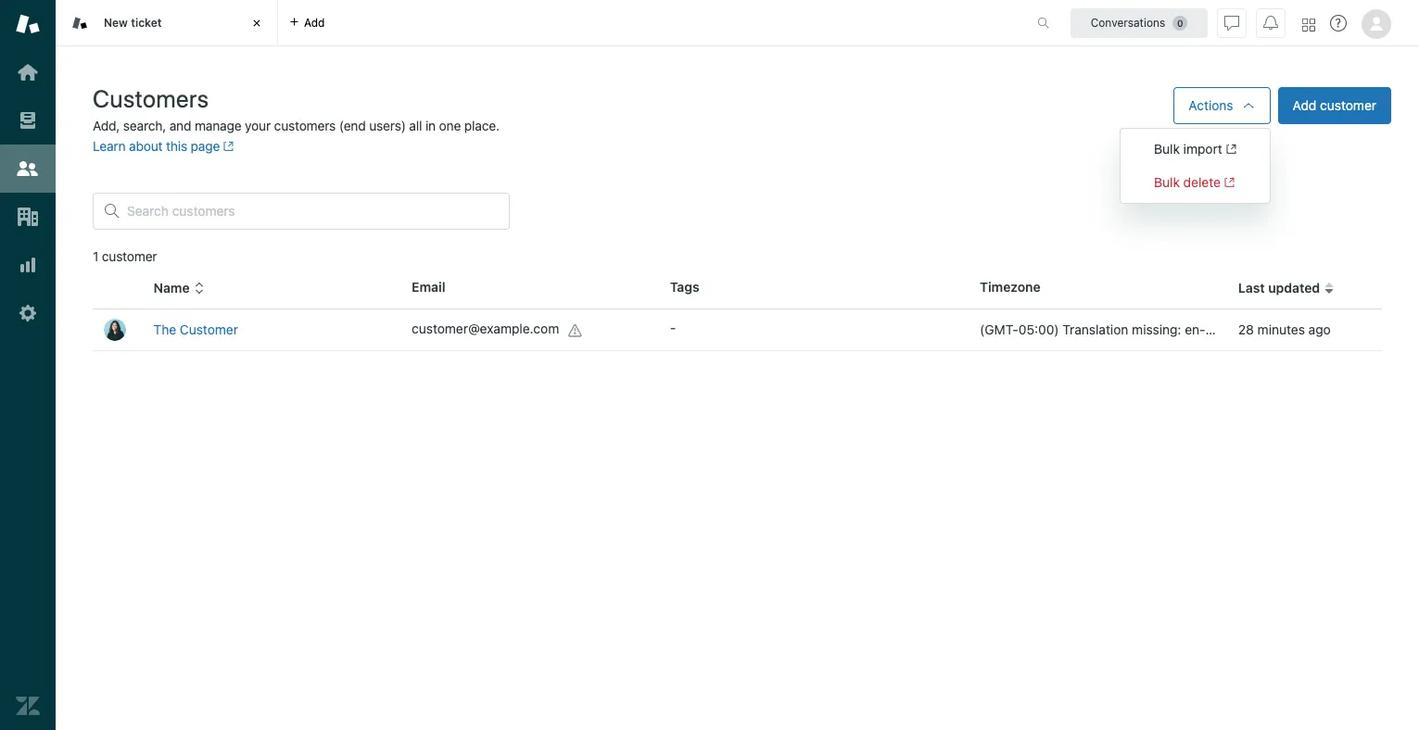 Task type: vqa. For each thing, say whether or not it's contained in the screenshot.
New ticket tab
yes



Task type: locate. For each thing, give the bounding box(es) containing it.
1 customer
[[93, 249, 157, 264]]

bulk left import
[[1155, 141, 1180, 157]]

translation
[[1063, 322, 1129, 338]]

(opens in a new tab) image down manage
[[220, 141, 234, 152]]

0 vertical spatial customer
[[1321, 97, 1377, 113]]

learn about this page link
[[93, 138, 234, 154]]

customer
[[180, 322, 238, 338]]

2 bulk from the top
[[1155, 174, 1180, 190]]

admin image
[[16, 301, 40, 325]]

customers image
[[16, 157, 40, 181]]

unverified email image
[[569, 323, 584, 338]]

(gmt-
[[980, 322, 1019, 338]]

last updated
[[1239, 280, 1321, 296]]

(gmt-05:00) translation missing: en-us-x-1.txt.timezone.america_new_y
[[980, 322, 1420, 338]]

main element
[[0, 0, 56, 731]]

us-
[[1206, 322, 1229, 338]]

customers
[[274, 118, 336, 134]]

bulk left delete
[[1155, 174, 1180, 190]]

delete
[[1184, 174, 1221, 190]]

zendesk support image
[[16, 12, 40, 36]]

customer
[[1321, 97, 1377, 113], [102, 249, 157, 264]]

ago
[[1309, 322, 1331, 338]]

en-
[[1185, 322, 1206, 338]]

last
[[1239, 280, 1265, 296]]

actions button
[[1174, 87, 1271, 124]]

(opens in a new tab) image
[[220, 141, 234, 152], [1221, 177, 1236, 188]]

zendesk image
[[16, 695, 40, 719]]

(opens in a new tab) image inside bulk delete link
[[1221, 177, 1236, 188]]

all
[[409, 118, 422, 134]]

the
[[153, 322, 176, 338]]

one
[[439, 118, 461, 134]]

the customer
[[153, 322, 238, 338]]

28 minutes ago
[[1239, 322, 1331, 338]]

1 horizontal spatial customer
[[1321, 97, 1377, 113]]

0 vertical spatial bulk
[[1155, 141, 1180, 157]]

updated
[[1269, 280, 1321, 296]]

bulk
[[1155, 141, 1180, 157], [1155, 174, 1180, 190]]

customer for 1 customer
[[102, 249, 157, 264]]

customer inside button
[[1321, 97, 1377, 113]]

tags
[[670, 279, 700, 295]]

add,
[[93, 118, 120, 134]]

import
[[1184, 141, 1223, 157]]

menu
[[1120, 128, 1272, 204]]

add
[[304, 15, 325, 29]]

1 bulk from the top
[[1155, 141, 1180, 157]]

0 vertical spatial (opens in a new tab) image
[[220, 141, 234, 152]]

place.
[[464, 118, 500, 134]]

menu containing bulk import
[[1120, 128, 1272, 204]]

(opens in a new tab) image down (opens in a new tab) image
[[1221, 177, 1236, 188]]

minutes
[[1258, 322, 1306, 338]]

1 vertical spatial (opens in a new tab) image
[[1221, 177, 1236, 188]]

your
[[245, 118, 271, 134]]

missing:
[[1132, 322, 1182, 338]]

05:00)
[[1019, 322, 1060, 338]]

1 vertical spatial bulk
[[1155, 174, 1180, 190]]

timezone
[[980, 279, 1041, 295]]

learn about this page
[[93, 138, 220, 154]]

(opens in a new tab) image inside learn about this page link
[[220, 141, 234, 152]]

1 vertical spatial customer
[[102, 249, 157, 264]]

0 horizontal spatial customer
[[102, 249, 157, 264]]

name button
[[153, 280, 205, 297]]

0 horizontal spatial (opens in a new tab) image
[[220, 141, 234, 152]]

customer@example.com
[[412, 321, 559, 337]]

-
[[670, 320, 676, 336]]

in
[[426, 118, 436, 134]]

email
[[412, 279, 446, 295]]

zendesk products image
[[1303, 18, 1316, 31]]

x-
[[1229, 322, 1242, 338]]

1 horizontal spatial (opens in a new tab) image
[[1221, 177, 1236, 188]]

add customer
[[1293, 97, 1377, 113]]

customer right 1
[[102, 249, 157, 264]]

(end
[[339, 118, 366, 134]]

customer right add
[[1321, 97, 1377, 113]]

(opens in a new tab) image
[[1223, 144, 1237, 155]]



Task type: describe. For each thing, give the bounding box(es) containing it.
bulk for bulk delete
[[1155, 174, 1180, 190]]

conversations
[[1091, 15, 1166, 29]]

new ticket tab
[[56, 0, 278, 46]]

28
[[1239, 322, 1255, 338]]

manage
[[195, 118, 242, 134]]

new ticket
[[104, 16, 162, 29]]

1
[[93, 249, 98, 264]]

new
[[104, 16, 128, 29]]

bulk for bulk import
[[1155, 141, 1180, 157]]

this
[[166, 138, 187, 154]]

add customer button
[[1278, 87, 1392, 124]]

bulk import link
[[1155, 141, 1237, 157]]

customers add, search, and manage your customers (end users) all in one place.
[[93, 84, 500, 134]]

bulk delete
[[1155, 174, 1221, 190]]

add button
[[278, 0, 336, 45]]

customers
[[93, 84, 209, 112]]

notifications image
[[1264, 15, 1279, 30]]

close image
[[248, 14, 266, 32]]

about
[[129, 138, 163, 154]]

users)
[[369, 118, 406, 134]]

bulk import
[[1155, 141, 1223, 157]]

reporting image
[[16, 253, 40, 277]]

button displays agent's chat status as invisible. image
[[1225, 15, 1240, 30]]

organizations image
[[16, 205, 40, 229]]

learn
[[93, 138, 126, 154]]

last updated button
[[1239, 280, 1336, 297]]

(opens in a new tab) image for bulk delete
[[1221, 177, 1236, 188]]

ticket
[[131, 16, 162, 29]]

name
[[153, 280, 190, 296]]

views image
[[16, 108, 40, 133]]

Search customers field
[[127, 203, 498, 220]]

conversations button
[[1071, 8, 1208, 38]]

bulk delete link
[[1155, 174, 1236, 190]]

search,
[[123, 118, 166, 134]]

and
[[169, 118, 191, 134]]

get help image
[[1331, 15, 1347, 32]]

the customer link
[[153, 322, 238, 338]]

customer for add customer
[[1321, 97, 1377, 113]]

1.txt.timezone.america_new_y
[[1242, 322, 1420, 338]]

tabs tab list
[[56, 0, 1018, 46]]

add
[[1293, 97, 1317, 113]]

(opens in a new tab) image for learn about this page
[[220, 141, 234, 152]]

actions
[[1189, 97, 1234, 113]]

get started image
[[16, 60, 40, 84]]

page
[[191, 138, 220, 154]]



